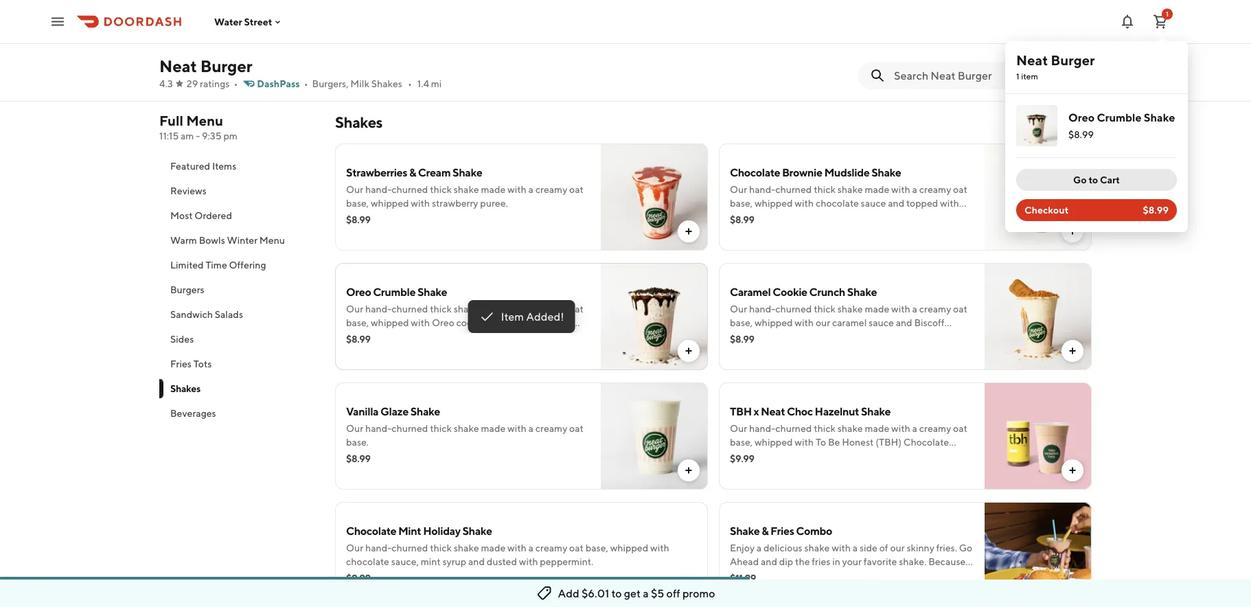Task type: describe. For each thing, give the bounding box(es) containing it.
$8.99 inside the strawberries & cream shake our hand-churned thick shake made with a creamy oat base, whipped with strawberry puree. $8.99
[[346, 214, 371, 225]]

promo
[[683, 587, 715, 600]]

favorite
[[864, 556, 897, 567]]

chocolate for chocolate mint holiday shake
[[346, 524, 396, 537]]

our inside chocolate mint holiday shake our hand-churned thick shake made with a creamy oat base, whipped with chocolate sauce, mint syrup and dusted with peppermint. $9.99
[[346, 542, 363, 554]]

items
[[212, 160, 236, 172]]

in
[[833, 556, 841, 567]]

hand- inside caramel cookie crunch shake our hand-churned thick shake made with a creamy oat base, whipped with our caramel sauce and biscoff cookies topped with biscoff crumbles.
[[749, 303, 776, 315]]

burgers
[[170, 284, 204, 295]]

water
[[214, 16, 242, 27]]

our inside vanilla glaze shake our hand-churned thick shake made with a creamy oat base. $8.99
[[346, 423, 363, 434]]

reviews button
[[159, 179, 319, 203]]

topped inside caramel cookie crunch shake our hand-churned thick shake made with a creamy oat base, whipped with our caramel sauce and biscoff cookies topped with biscoff crumbles.
[[765, 331, 797, 342]]

hand- inside the strawberries & cream shake our hand-churned thick shake made with a creamy oat base, whipped with strawberry puree. $8.99
[[365, 184, 392, 195]]

neat burger
[[159, 56, 252, 76]]

a inside 'tbh x neat choc hazelnut shake our hand-churned thick shake made with a creamy oat base, whipped with to be honest (tbh) chocolate hazelnut spread.'
[[913, 423, 918, 434]]

caramel cookie crunch shake our hand-churned thick shake made with a creamy oat base, whipped with our caramel sauce and biscoff cookies topped with biscoff crumbles.
[[730, 285, 968, 342]]

shake inside vanilla glaze shake our hand-churned thick shake made with a creamy oat base. $8.99
[[410, 405, 440, 418]]

0 horizontal spatial biscoff
[[820, 331, 850, 342]]

fries tots
[[170, 358, 212, 370]]

creamy inside chocolate mint holiday shake our hand-churned thick shake made with a creamy oat base, whipped with chocolate sauce, mint syrup and dusted with peppermint. $9.99
[[536, 542, 568, 554]]

& for strawberries
[[409, 166, 416, 179]]

oat inside caramel cookie crunch shake our hand-churned thick shake made with a creamy oat base, whipped with our caramel sauce and biscoff cookies topped with biscoff crumbles.
[[953, 303, 968, 315]]

item
[[501, 310, 524, 323]]

-
[[196, 130, 200, 141]]

chocolate inside 'tbh x neat choc hazelnut shake our hand-churned thick shake made with a creamy oat base, whipped with to be honest (tbh) chocolate hazelnut spread.'
[[904, 437, 949, 448]]

limited time offering
[[170, 259, 266, 271]]

most ordered
[[170, 210, 232, 221]]

2 • from the left
[[304, 78, 308, 89]]

base, inside 'tbh x neat choc hazelnut shake our hand-churned thick shake made with a creamy oat base, whipped with to be honest (tbh) chocolate hazelnut spread.'
[[730, 437, 753, 448]]

vanilla glaze shake image
[[601, 383, 708, 490]]

a inside vanilla glaze shake our hand-churned thick shake made with a creamy oat base. $8.99
[[529, 423, 534, 434]]

tots
[[193, 358, 212, 370]]

more
[[753, 211, 776, 223]]

3 • from the left
[[408, 78, 412, 89]]

add $6.01 to get a $5 off promo
[[558, 587, 715, 600]]

made inside chocolate brownie mudslide shake our hand-churned thick shake made with a creamy oat base, whipped with chocolate sauce and topped with even more chocolate.
[[865, 184, 890, 195]]

caramel
[[730, 285, 771, 298]]

most
[[170, 210, 193, 221]]

made inside 'tbh x neat choc hazelnut shake our hand-churned thick shake made with a creamy oat base, whipped with to be honest (tbh) chocolate hazelnut spread.'
[[865, 423, 890, 434]]

who
[[730, 570, 749, 581]]

chocolate for chocolate brownie mudslide shake
[[730, 166, 780, 179]]

sauce.
[[346, 331, 374, 342]]

and inside chocolate brownie mudslide shake our hand-churned thick shake made with a creamy oat base, whipped with chocolate sauce and topped with even more chocolate.
[[888, 197, 905, 209]]

off
[[667, 587, 681, 600]]

strawberries
[[346, 166, 407, 179]]

thick inside the strawberries & cream shake our hand-churned thick shake made with a creamy oat base, whipped with strawberry puree. $8.99
[[430, 184, 452, 195]]

open menu image
[[49, 13, 66, 30]]

enjoy
[[730, 542, 755, 554]]

$11.99
[[730, 573, 756, 584]]

limited
[[170, 259, 204, 271]]

featured items
[[170, 160, 236, 172]]

shake inside shake & fries combo enjoy a delicious shake with a side of our skinny fries. go ahead and dip the fries in your favorite shake. because who doesn't love a little skinny dipping.
[[805, 542, 830, 554]]

offering
[[229, 259, 266, 271]]

cart
[[1100, 174, 1120, 185]]

shake inside shake & fries combo enjoy a delicious shake with a side of our skinny fries. go ahead and dip the fries in your favorite shake. because who doesn't love a little skinny dipping.
[[730, 524, 760, 537]]

a inside chocolate mint holiday shake our hand-churned thick shake made with a creamy oat base, whipped with chocolate sauce, mint syrup and dusted with peppermint. $9.99
[[529, 542, 534, 554]]

combo
[[796, 524, 832, 537]]

dusted
[[487, 556, 517, 567]]

cookie
[[456, 317, 486, 328]]

add item to cart image for strawberries & cream shake
[[683, 226, 694, 237]]

water street button
[[214, 16, 283, 27]]

fries tots button
[[159, 352, 319, 376]]

little
[[812, 570, 833, 581]]

puree.
[[480, 197, 508, 209]]

reviews
[[170, 185, 207, 196]]

hand- inside chocolate brownie mudslide shake our hand-churned thick shake made with a creamy oat base, whipped with chocolate sauce and topped with even more chocolate.
[[749, 184, 776, 195]]

oreo for oreo crumble shake our hand-churned thick shake made with a creamy oat base, whipped with oreo cookie crumbles chocolate sauce.
[[346, 285, 371, 298]]

chocolate.
[[778, 211, 823, 223]]

creamy inside caramel cookie crunch shake our hand-churned thick shake made with a creamy oat base, whipped with our caramel sauce and biscoff cookies topped with biscoff crumbles.
[[920, 303, 952, 315]]

creamy inside vanilla glaze shake our hand-churned thick shake made with a creamy oat base. $8.99
[[536, 423, 568, 434]]

most ordered button
[[159, 203, 319, 228]]

mi
[[431, 78, 442, 89]]

burgers button
[[159, 277, 319, 302]]

shake inside caramel cookie crunch shake our hand-churned thick shake made with a creamy oat base, whipped with our caramel sauce and biscoff cookies topped with biscoff crumbles.
[[847, 285, 877, 298]]

1 horizontal spatial $4.99
[[730, 33, 755, 44]]

glaze
[[381, 405, 409, 418]]

churned inside the strawberries & cream shake our hand-churned thick shake made with a creamy oat base, whipped with strawberry puree. $8.99
[[392, 184, 428, 195]]

our inside caramel cookie crunch shake our hand-churned thick shake made with a creamy oat base, whipped with our caramel sauce and biscoff cookies topped with biscoff crumbles.
[[816, 317, 830, 328]]

go to cart
[[1074, 174, 1120, 185]]

notification bell image
[[1120, 13, 1136, 30]]

fries.
[[937, 542, 957, 554]]

go inside shake & fries combo enjoy a delicious shake with a side of our skinny fries. go ahead and dip the fries in your favorite shake. because who doesn't love a little skinny dipping.
[[959, 542, 973, 554]]

doesn't
[[751, 570, 783, 581]]

strawberries & cream shake image
[[601, 144, 708, 251]]

0 horizontal spatial $4.99
[[346, 39, 371, 51]]

churned inside vanilla glaze shake our hand-churned thick shake made with a creamy oat base. $8.99
[[392, 423, 428, 434]]

burgers,
[[312, 78, 349, 89]]

4.3
[[159, 78, 173, 89]]

shake inside 'tbh x neat choc hazelnut shake our hand-churned thick shake made with a creamy oat base, whipped with to be honest (tbh) chocolate hazelnut spread.'
[[861, 405, 891, 418]]

oat inside the strawberries & cream shake our hand-churned thick shake made with a creamy oat base, whipped with strawberry puree. $8.99
[[569, 184, 584, 195]]

shake & fries combo image
[[985, 502, 1092, 607]]

peppermint.
[[540, 556, 594, 567]]

featured items button
[[159, 154, 319, 179]]

dipping.
[[864, 570, 900, 581]]

whipped inside 'tbh x neat choc hazelnut shake our hand-churned thick shake made with a creamy oat base, whipped with to be honest (tbh) chocolate hazelnut spread.'
[[755, 437, 793, 448]]

crumble for oreo crumble shake $8.99
[[1097, 111, 1142, 124]]

crumble for oreo crumble shake our hand-churned thick shake made with a creamy oat base, whipped with oreo cookie crumbles chocolate sauce.
[[373, 285, 416, 298]]

and inside caramel cookie crunch shake our hand-churned thick shake made with a creamy oat base, whipped with our caramel sauce and biscoff cookies topped with biscoff crumbles.
[[896, 317, 913, 328]]

fries inside shake & fries combo enjoy a delicious shake with a side of our skinny fries. go ahead and dip the fries in your favorite shake. because who doesn't love a little skinny dipping.
[[771, 524, 794, 537]]

$5
[[651, 587, 664, 600]]

our inside 'tbh x neat choc hazelnut shake our hand-churned thick shake made with a creamy oat base, whipped with to be honest (tbh) chocolate hazelnut spread.'
[[730, 423, 747, 434]]

go to cart button
[[1017, 169, 1177, 191]]

mudslide
[[825, 166, 870, 179]]

warm bowls winter menu
[[170, 235, 285, 246]]

base, for chocolate mint holiday shake
[[586, 542, 608, 554]]

thick inside 'tbh x neat choc hazelnut shake our hand-churned thick shake made with a creamy oat base, whipped with to be honest (tbh) chocolate hazelnut spread.'
[[814, 423, 836, 434]]

sauce inside caramel cookie crunch shake our hand-churned thick shake made with a creamy oat base, whipped with our caramel sauce and biscoff cookies topped with biscoff crumbles.
[[869, 317, 894, 328]]

chocolate for chocolate mint holiday shake
[[346, 556, 389, 567]]

ahead
[[730, 556, 759, 567]]

whipped for caramel cookie crunch shake
[[755, 317, 793, 328]]

shake.
[[899, 556, 927, 567]]

our inside shake & fries combo enjoy a delicious shake with a side of our skinny fries. go ahead and dip the fries in your favorite shake. because who doesn't love a little skinny dipping.
[[890, 542, 905, 554]]

our inside chocolate brownie mudslide shake our hand-churned thick shake made with a creamy oat base, whipped with chocolate sauce and topped with even more chocolate.
[[730, 184, 747, 195]]

crumbles
[[487, 317, 528, 328]]

neat inside 'tbh x neat choc hazelnut shake our hand-churned thick shake made with a creamy oat base, whipped with to be honest (tbh) chocolate hazelnut spread.'
[[761, 405, 785, 418]]

thick inside vanilla glaze shake our hand-churned thick shake made with a creamy oat base. $8.99
[[430, 423, 452, 434]]

shake & fries combo enjoy a delicious shake with a side of our skinny fries. go ahead and dip the fries in your favorite shake. because who doesn't love a little skinny dipping.
[[730, 524, 973, 581]]

shake inside chocolate mint holiday shake our hand-churned thick shake made with a creamy oat base, whipped with chocolate sauce, mint syrup and dusted with peppermint. $9.99
[[454, 542, 479, 554]]

$6.01
[[582, 587, 609, 600]]

item added!
[[501, 310, 564, 323]]

0 vertical spatial biscoff
[[915, 317, 945, 328]]

churned inside the oreo crumble shake our hand-churned thick shake made with a creamy oat base, whipped with oreo cookie crumbles chocolate sauce.
[[392, 303, 428, 315]]

honest
[[842, 437, 874, 448]]

tots image
[[601, 0, 708, 83]]

shake inside the strawberries & cream shake our hand-churned thick shake made with a creamy oat base, whipped with strawberry puree. $8.99
[[453, 166, 482, 179]]

1 inside neat burger 1 item
[[1017, 71, 1020, 81]]

pm
[[223, 130, 238, 141]]

whipped for chocolate brownie mudslide shake
[[755, 197, 793, 209]]

1 inside 1 button
[[1166, 10, 1169, 18]]

dip
[[779, 556, 794, 567]]

1 • from the left
[[234, 78, 238, 89]]

get
[[624, 587, 641, 600]]

time
[[206, 259, 227, 271]]

with inside shake & fries combo enjoy a delicious shake with a side of our skinny fries. go ahead and dip the fries in your favorite shake. because who doesn't love a little skinny dipping.
[[832, 542, 851, 554]]

cream
[[418, 166, 451, 179]]

base.
[[346, 437, 369, 448]]

dashpass •
[[257, 78, 308, 89]]

shake inside oreo crumble shake $8.99
[[1144, 111, 1176, 124]]

churned inside caramel cookie crunch shake our hand-churned thick shake made with a creamy oat base, whipped with our caramel sauce and biscoff cookies topped with biscoff crumbles.
[[776, 303, 812, 315]]

mint
[[398, 524, 421, 537]]

neat for neat burger 1 item
[[1017, 52, 1048, 68]]

churned inside chocolate brownie mudslide shake our hand-churned thick shake made with a creamy oat base, whipped with chocolate sauce and topped with even more chocolate.
[[776, 184, 812, 195]]

1 items, open order cart image
[[1153, 13, 1169, 30]]

made inside the strawberries & cream shake our hand-churned thick shake made with a creamy oat base, whipped with strawberry puree. $8.99
[[481, 184, 506, 195]]

the
[[795, 556, 810, 567]]

checkout
[[1025, 204, 1069, 216]]

caramel
[[832, 317, 867, 328]]

thick inside caramel cookie crunch shake our hand-churned thick shake made with a creamy oat base, whipped with our caramel sauce and biscoff cookies topped with biscoff crumbles.
[[814, 303, 836, 315]]

1 horizontal spatial $9.99
[[730, 453, 755, 464]]



Task type: locate. For each thing, give the bounding box(es) containing it.
whipped
[[371, 197, 409, 209], [755, 197, 793, 209], [371, 317, 409, 328], [755, 317, 793, 328], [755, 437, 793, 448], [610, 542, 649, 554]]

chocolate right the item
[[530, 317, 573, 328]]

and inside shake & fries combo enjoy a delicious shake with a side of our skinny fries. go ahead and dip the fries in your favorite shake. because who doesn't love a little skinny dipping.
[[761, 556, 778, 567]]

shake inside vanilla glaze shake our hand-churned thick shake made with a creamy oat base. $8.99
[[454, 423, 479, 434]]

0 vertical spatial $9.99
[[730, 453, 755, 464]]

oreo up sauce.
[[346, 285, 371, 298]]

oreo for oreo crumble shake $8.99
[[1069, 111, 1095, 124]]

0 vertical spatial shakes
[[371, 78, 402, 89]]

1 vertical spatial $9.99
[[346, 573, 371, 584]]

even
[[730, 211, 751, 223]]

our
[[816, 317, 830, 328], [890, 542, 905, 554]]

1 vertical spatial topped
[[765, 331, 797, 342]]

shake inside chocolate mint holiday shake our hand-churned thick shake made with a creamy oat base, whipped with chocolate sauce, mint syrup and dusted with peppermint. $9.99
[[463, 524, 492, 537]]

1 horizontal spatial chocolate
[[730, 166, 780, 179]]

sauce inside chocolate brownie mudslide shake our hand-churned thick shake made with a creamy oat base, whipped with chocolate sauce and topped with even more chocolate.
[[861, 197, 886, 209]]

hand- inside chocolate mint holiday shake our hand-churned thick shake made with a creamy oat base, whipped with chocolate sauce, mint syrup and dusted with peppermint. $9.99
[[365, 542, 392, 554]]

0 horizontal spatial chocolate
[[346, 524, 396, 537]]

$8.99 inside oreo crumble shake $8.99
[[1069, 129, 1094, 140]]

neat right x
[[761, 405, 785, 418]]

made inside caramel cookie crunch shake our hand-churned thick shake made with a creamy oat base, whipped with our caramel sauce and biscoff cookies topped with biscoff crumbles.
[[865, 303, 890, 315]]

0 horizontal spatial go
[[959, 542, 973, 554]]

chocolate inside chocolate mint holiday shake our hand-churned thick shake made with a creamy oat base, whipped with chocolate sauce, mint syrup and dusted with peppermint. $9.99
[[346, 524, 396, 537]]

1 horizontal spatial fries
[[771, 524, 794, 537]]

whipped up cookies
[[755, 317, 793, 328]]

oat inside the oreo crumble shake our hand-churned thick shake made with a creamy oat base, whipped with oreo cookie crumbles chocolate sauce.
[[569, 303, 584, 315]]

cookie
[[773, 285, 808, 298]]

shake inside the oreo crumble shake our hand-churned thick shake made with a creamy oat base, whipped with oreo cookie crumbles chocolate sauce.
[[418, 285, 447, 298]]

1 vertical spatial menu
[[260, 235, 285, 246]]

warm
[[170, 235, 197, 246]]

oreo left cookie
[[432, 317, 455, 328]]

1 vertical spatial go
[[959, 542, 973, 554]]

to left cart
[[1089, 174, 1098, 185]]

beverages
[[170, 408, 216, 419]]

go right fries.
[[959, 542, 973, 554]]

0 vertical spatial oreo crumble shake image
[[1017, 105, 1058, 146]]

2 horizontal spatial neat
[[1017, 52, 1048, 68]]

base, inside the strawberries & cream shake our hand-churned thick shake made with a creamy oat base, whipped with strawberry puree. $8.99
[[346, 197, 369, 209]]

0 vertical spatial &
[[409, 166, 416, 179]]

x
[[754, 405, 759, 418]]

0 horizontal spatial to
[[612, 587, 622, 600]]

1 horizontal spatial crumble
[[1097, 111, 1142, 124]]

burger for neat burger 1 item
[[1051, 52, 1095, 68]]

add item to cart image
[[1067, 58, 1078, 69], [1067, 226, 1078, 237], [683, 345, 694, 356], [683, 585, 694, 596]]

29
[[187, 78, 198, 89]]

crumble inside oreo crumble shake $8.99
[[1097, 111, 1142, 124]]

whipped for strawberries & cream shake
[[371, 197, 409, 209]]

skinny
[[907, 542, 935, 554], [834, 570, 862, 581]]

water street
[[214, 16, 272, 27]]

• left burgers,
[[304, 78, 308, 89]]

oat inside chocolate brownie mudslide shake our hand-churned thick shake made with a creamy oat base, whipped with chocolate sauce and topped with even more chocolate.
[[953, 184, 968, 195]]

a inside caramel cookie crunch shake our hand-churned thick shake made with a creamy oat base, whipped with our caramel sauce and biscoff cookies topped with biscoff crumbles.
[[913, 303, 918, 315]]

and inside chocolate mint holiday shake our hand-churned thick shake made with a creamy oat base, whipped with chocolate sauce, mint syrup and dusted with peppermint. $9.99
[[468, 556, 485, 567]]

0 vertical spatial fries
[[170, 358, 192, 370]]

0 vertical spatial chocolate
[[816, 197, 859, 209]]

0 vertical spatial menu
[[186, 113, 223, 129]]

$8.99 inside vanilla glaze shake our hand-churned thick shake made with a creamy oat base. $8.99
[[346, 453, 371, 464]]

menu
[[186, 113, 223, 129], [260, 235, 285, 246]]

0 vertical spatial 1
[[1166, 10, 1169, 18]]

oat inside vanilla glaze shake our hand-churned thick shake made with a creamy oat base. $8.99
[[569, 423, 584, 434]]

menu up -
[[186, 113, 223, 129]]

1 vertical spatial &
[[762, 524, 769, 537]]

vanilla
[[346, 405, 379, 418]]

0 vertical spatial crumble
[[1097, 111, 1142, 124]]

0 horizontal spatial burger
[[200, 56, 252, 76]]

featured
[[170, 160, 210, 172]]

1 vertical spatial crumble
[[373, 285, 416, 298]]

with inside vanilla glaze shake our hand-churned thick shake made with a creamy oat base. $8.99
[[508, 423, 527, 434]]

sandwich
[[170, 309, 213, 320]]

salads
[[215, 309, 243, 320]]

0 horizontal spatial neat
[[159, 56, 197, 76]]

add
[[558, 587, 580, 600]]

chocolate
[[816, 197, 859, 209], [530, 317, 573, 328], [346, 556, 389, 567]]

sauce down "mudslide"
[[861, 197, 886, 209]]

1 horizontal spatial &
[[762, 524, 769, 537]]

churned inside chocolate mint holiday shake our hand-churned thick shake made with a creamy oat base, whipped with chocolate sauce, mint syrup and dusted with peppermint. $9.99
[[392, 542, 428, 554]]

creamy inside the strawberries & cream shake our hand-churned thick shake made with a creamy oat base, whipped with strawberry puree. $8.99
[[536, 184, 568, 195]]

1 horizontal spatial skinny
[[907, 542, 935, 554]]

1 left item
[[1017, 71, 1020, 81]]

oreo down neat burger 1 item
[[1069, 111, 1095, 124]]

(tbh)
[[876, 437, 902, 448]]

2 horizontal spatial •
[[408, 78, 412, 89]]

base, inside caramel cookie crunch shake our hand-churned thick shake made with a creamy oat base, whipped with our caramel sauce and biscoff cookies topped with biscoff crumbles.
[[730, 317, 753, 328]]

add item to cart image
[[683, 226, 694, 237], [1067, 345, 1078, 356], [683, 465, 694, 476], [1067, 465, 1078, 476]]

& inside shake & fries combo enjoy a delicious shake with a side of our skinny fries. go ahead and dip the fries in your favorite shake. because who doesn't love a little skinny dipping.
[[762, 524, 769, 537]]

fries inside fries tots button
[[170, 358, 192, 370]]

of
[[880, 542, 889, 554]]

whipped for chocolate mint holiday shake
[[610, 542, 649, 554]]

a inside the oreo crumble shake our hand-churned thick shake made with a creamy oat base, whipped with oreo cookie crumbles chocolate sauce.
[[529, 303, 534, 315]]

whipped inside caramel cookie crunch shake our hand-churned thick shake made with a creamy oat base, whipped with our caramel sauce and biscoff cookies topped with biscoff crumbles.
[[755, 317, 793, 328]]

made inside vanilla glaze shake our hand-churned thick shake made with a creamy oat base. $8.99
[[481, 423, 506, 434]]

0 vertical spatial go
[[1074, 174, 1087, 185]]

0 horizontal spatial crumble
[[373, 285, 416, 298]]

sandwich salads button
[[159, 302, 319, 327]]

fries left tots
[[170, 358, 192, 370]]

creamy inside chocolate brownie mudslide shake our hand-churned thick shake made with a creamy oat base, whipped with chocolate sauce and topped with even more chocolate.
[[920, 184, 952, 195]]

go inside button
[[1074, 174, 1087, 185]]

made inside the oreo crumble shake our hand-churned thick shake made with a creamy oat base, whipped with oreo cookie crumbles chocolate sauce.
[[481, 303, 506, 315]]

hand- down strawberries
[[365, 184, 392, 195]]

1 horizontal spatial go
[[1074, 174, 1087, 185]]

brownie
[[782, 166, 823, 179]]

made inside chocolate mint holiday shake our hand-churned thick shake made with a creamy oat base, whipped with chocolate sauce, mint syrup and dusted with peppermint. $9.99
[[481, 542, 506, 554]]

$9.99 inside chocolate mint holiday shake our hand-churned thick shake made with a creamy oat base, whipped with chocolate sauce, mint syrup and dusted with peppermint. $9.99
[[346, 573, 371, 584]]

hand- up sauce, on the left
[[365, 542, 392, 554]]

go
[[1074, 174, 1087, 185], [959, 542, 973, 554]]

1 vertical spatial oreo crumble shake image
[[601, 263, 708, 370]]

2 horizontal spatial oreo
[[1069, 111, 1095, 124]]

shake
[[1144, 111, 1176, 124], [453, 166, 482, 179], [872, 166, 901, 179], [418, 285, 447, 298], [847, 285, 877, 298], [410, 405, 440, 418], [861, 405, 891, 418], [463, 524, 492, 537], [730, 524, 760, 537]]

1 horizontal spatial oreo crumble shake image
[[1017, 105, 1058, 146]]

and
[[888, 197, 905, 209], [896, 317, 913, 328], [468, 556, 485, 567], [761, 556, 778, 567]]

chocolate right (tbh)
[[904, 437, 949, 448]]

shakes down milk
[[335, 113, 383, 131]]

burger inside neat burger 1 item
[[1051, 52, 1095, 68]]

to
[[816, 437, 826, 448]]

chocolate inside chocolate mint holiday shake our hand-churned thick shake made with a creamy oat base, whipped with chocolate sauce, mint syrup and dusted with peppermint. $9.99
[[346, 556, 389, 567]]

1 vertical spatial fries
[[771, 524, 794, 537]]

shake inside chocolate brownie mudslide shake our hand-churned thick shake made with a creamy oat base, whipped with chocolate sauce and topped with even more chocolate.
[[872, 166, 901, 179]]

0 vertical spatial our
[[816, 317, 830, 328]]

& inside the strawberries & cream shake our hand-churned thick shake made with a creamy oat base, whipped with strawberry puree. $8.99
[[409, 166, 416, 179]]

ordered
[[195, 210, 232, 221]]

beverages button
[[159, 401, 319, 426]]

warm bowls winter menu button
[[159, 228, 319, 253]]

& for shake
[[762, 524, 769, 537]]

1 right notification bell icon
[[1166, 10, 1169, 18]]

creamy inside the oreo crumble shake our hand-churned thick shake made with a creamy oat base, whipped with oreo cookie crumbles chocolate sauce.
[[536, 303, 568, 315]]

menu right 'winter'
[[260, 235, 285, 246]]

skinny down your
[[834, 570, 862, 581]]

oreo crumble shake $8.99
[[1069, 111, 1176, 140]]

shake inside the oreo crumble shake our hand-churned thick shake made with a creamy oat base, whipped with oreo cookie crumbles chocolate sauce.
[[454, 303, 479, 315]]

chocolate for chocolate brownie mudslide shake
[[816, 197, 859, 209]]

0 horizontal spatial fries
[[170, 358, 192, 370]]

1 vertical spatial chocolate
[[530, 317, 573, 328]]

our left caramel
[[816, 317, 830, 328]]

limited time offering button
[[159, 253, 319, 277]]

whipped inside the strawberries & cream shake our hand-churned thick shake made with a creamy oat base, whipped with strawberry puree. $8.99
[[371, 197, 409, 209]]

0 horizontal spatial topped
[[765, 331, 797, 342]]

topped inside chocolate brownie mudslide shake our hand-churned thick shake made with a creamy oat base, whipped with chocolate sauce and topped with even more chocolate.
[[907, 197, 938, 209]]

0 horizontal spatial &
[[409, 166, 416, 179]]

chocolate down "mudslide"
[[816, 197, 859, 209]]

chocolate inside the oreo crumble shake our hand-churned thick shake made with a creamy oat base, whipped with oreo cookie crumbles chocolate sauce.
[[530, 317, 573, 328]]

our right of
[[890, 542, 905, 554]]

0 vertical spatial topped
[[907, 197, 938, 209]]

base, up cookies
[[730, 317, 753, 328]]

2 vertical spatial chocolate
[[346, 524, 396, 537]]

• left 1.4
[[408, 78, 412, 89]]

shake inside chocolate brownie mudslide shake our hand-churned thick shake made with a creamy oat base, whipped with chocolate sauce and topped with even more chocolate.
[[838, 184, 863, 195]]

0 horizontal spatial 1
[[1017, 71, 1020, 81]]

crumbles.
[[852, 331, 895, 342]]

to left 'get'
[[612, 587, 622, 600]]

base, for chocolate brownie mudslide shake
[[730, 197, 753, 209]]

1 horizontal spatial •
[[304, 78, 308, 89]]

strawberries & cream shake our hand-churned thick shake made with a creamy oat base, whipped with strawberry puree. $8.99
[[346, 166, 584, 225]]

1 vertical spatial our
[[890, 542, 905, 554]]

be
[[828, 437, 840, 448]]

whipped up 'get'
[[610, 542, 649, 554]]

hand- up sauce.
[[365, 303, 392, 315]]

whipped down strawberries
[[371, 197, 409, 209]]

hand- down caramel
[[749, 303, 776, 315]]

hand- inside 'tbh x neat choc hazelnut shake our hand-churned thick shake made with a creamy oat base, whipped with to be honest (tbh) chocolate hazelnut spread.'
[[749, 423, 776, 434]]

$8.99
[[1069, 129, 1094, 140], [1143, 204, 1169, 216], [346, 214, 371, 225], [730, 214, 755, 225], [346, 333, 371, 345], [730, 333, 755, 345], [346, 453, 371, 464]]

base, down strawberries
[[346, 197, 369, 209]]

0 vertical spatial sauce
[[861, 197, 886, 209]]

0 horizontal spatial skinny
[[834, 570, 862, 581]]

0 horizontal spatial •
[[234, 78, 238, 89]]

shake inside 'tbh x neat choc hazelnut shake our hand-churned thick shake made with a creamy oat base, whipped with to be honest (tbh) chocolate hazelnut spread.'
[[838, 423, 863, 434]]

our inside the strawberries & cream shake our hand-churned thick shake made with a creamy oat base, whipped with strawberry puree. $8.99
[[346, 184, 363, 195]]

tbh x neat choc hazelnut shake image
[[985, 383, 1092, 490]]

sauce up crumbles.
[[869, 317, 894, 328]]

churned
[[392, 184, 428, 195], [776, 184, 812, 195], [392, 303, 428, 315], [776, 303, 812, 315], [392, 423, 428, 434], [776, 423, 812, 434], [392, 542, 428, 554]]

0 horizontal spatial hazelnut
[[730, 450, 770, 462]]

churned inside 'tbh x neat choc hazelnut shake our hand-churned thick shake made with a creamy oat base, whipped with to be honest (tbh) chocolate hazelnut spread.'
[[776, 423, 812, 434]]

1 horizontal spatial to
[[1089, 174, 1098, 185]]

1 horizontal spatial hazelnut
[[815, 405, 859, 418]]

strawberry
[[432, 197, 478, 209]]

11:15
[[159, 130, 179, 141]]

chocolate left sauce, on the left
[[346, 556, 389, 567]]

menu inside full menu 11:15 am - 9:35 pm
[[186, 113, 223, 129]]

go left cart
[[1074, 174, 1087, 185]]

1 vertical spatial skinny
[[834, 570, 862, 581]]

tbh
[[730, 405, 752, 418]]

oat inside 'tbh x neat choc hazelnut shake our hand-churned thick shake made with a creamy oat base, whipped with to be honest (tbh) chocolate hazelnut spread.'
[[953, 423, 968, 434]]

whipped up spread.
[[755, 437, 793, 448]]

fries up delicious
[[771, 524, 794, 537]]

tbh x neat choc hazelnut shake our hand-churned thick shake made with a creamy oat base, whipped with to be honest (tbh) chocolate hazelnut spread.
[[730, 405, 968, 462]]

neat up item
[[1017, 52, 1048, 68]]

creamy inside 'tbh x neat choc hazelnut shake our hand-churned thick shake made with a creamy oat base, whipped with to be honest (tbh) chocolate hazelnut spread.'
[[920, 423, 952, 434]]

base, up the even
[[730, 197, 753, 209]]

choc
[[787, 405, 813, 418]]

neat up 4.3
[[159, 56, 197, 76]]

1 vertical spatial shakes
[[335, 113, 383, 131]]

2 vertical spatial oreo
[[432, 317, 455, 328]]

0 horizontal spatial $9.99
[[346, 573, 371, 584]]

$4.99
[[730, 33, 755, 44], [346, 39, 371, 51]]

whipped inside the oreo crumble shake our hand-churned thick shake made with a creamy oat base, whipped with oreo cookie crumbles chocolate sauce.
[[371, 317, 409, 328]]

1 horizontal spatial menu
[[260, 235, 285, 246]]

shakes right milk
[[371, 78, 402, 89]]

oreo crumble shake our hand-churned thick shake made with a creamy oat base, whipped with oreo cookie crumbles chocolate sauce.
[[346, 285, 584, 342]]

0 vertical spatial hazelnut
[[815, 405, 859, 418]]

1 horizontal spatial 1
[[1166, 10, 1169, 18]]

0 horizontal spatial our
[[816, 317, 830, 328]]

oreo crumble shake image
[[1017, 105, 1058, 146], [601, 263, 708, 370]]

1 horizontal spatial neat
[[761, 405, 785, 418]]

caramel cookie crunch shake image
[[985, 263, 1092, 370]]

2 horizontal spatial chocolate
[[904, 437, 949, 448]]

whipped up sauce.
[[371, 317, 409, 328]]

neat
[[1017, 52, 1048, 68], [159, 56, 197, 76], [761, 405, 785, 418]]

hazelnut left spread.
[[730, 450, 770, 462]]

1 horizontal spatial topped
[[907, 197, 938, 209]]

1 vertical spatial hazelnut
[[730, 450, 770, 462]]

hazelnut up be on the right of page
[[815, 405, 859, 418]]

holiday
[[423, 524, 461, 537]]

burger
[[1051, 52, 1095, 68], [200, 56, 252, 76]]

•
[[234, 78, 238, 89], [304, 78, 308, 89], [408, 78, 412, 89]]

0 vertical spatial skinny
[[907, 542, 935, 554]]

1 horizontal spatial chocolate
[[530, 317, 573, 328]]

Item Search search field
[[894, 68, 1081, 83]]

hand- inside the oreo crumble shake our hand-churned thick shake made with a creamy oat base, whipped with oreo cookie crumbles chocolate sauce.
[[365, 303, 392, 315]]

crunch
[[810, 285, 846, 298]]

1 vertical spatial 1
[[1017, 71, 1020, 81]]

hand- down the glaze
[[365, 423, 392, 434]]

topped
[[907, 197, 938, 209], [765, 331, 797, 342]]

to inside go to cart button
[[1089, 174, 1098, 185]]

mint
[[421, 556, 441, 567]]

2 vertical spatial shakes
[[170, 383, 200, 394]]

thick inside the oreo crumble shake our hand-churned thick shake made with a creamy oat base, whipped with oreo cookie crumbles chocolate sauce.
[[430, 303, 452, 315]]

2 vertical spatial chocolate
[[346, 556, 389, 567]]

0 horizontal spatial oreo crumble shake image
[[601, 263, 708, 370]]

burger for neat burger
[[200, 56, 252, 76]]

syrup
[[443, 556, 466, 567]]

ratings
[[200, 78, 230, 89]]

1 vertical spatial oreo
[[346, 285, 371, 298]]

base, up sauce.
[[346, 317, 369, 328]]

0 vertical spatial oreo
[[1069, 111, 1095, 124]]

our inside the oreo crumble shake our hand-churned thick shake made with a creamy oat base, whipped with oreo cookie crumbles chocolate sauce.
[[346, 303, 363, 315]]

0 vertical spatial to
[[1089, 174, 1098, 185]]

thick inside chocolate mint holiday shake our hand-churned thick shake made with a creamy oat base, whipped with chocolate sauce, mint syrup and dusted with peppermint. $9.99
[[430, 542, 452, 554]]

chocolate inside chocolate brownie mudslide shake our hand-churned thick shake made with a creamy oat base, whipped with chocolate sauce and topped with even more chocolate.
[[730, 166, 780, 179]]

crumble up sauce.
[[373, 285, 416, 298]]

1 horizontal spatial burger
[[1051, 52, 1095, 68]]

0 horizontal spatial chocolate
[[346, 556, 389, 567]]

hand- down x
[[749, 423, 776, 434]]

0 horizontal spatial menu
[[186, 113, 223, 129]]

shakes down fries tots
[[170, 383, 200, 394]]

our inside caramel cookie crunch shake our hand-churned thick shake made with a creamy oat base, whipped with our caramel sauce and biscoff cookies topped with biscoff crumbles.
[[730, 303, 747, 315]]

hand- inside vanilla glaze shake our hand-churned thick shake made with a creamy oat base. $8.99
[[365, 423, 392, 434]]

delicious
[[764, 542, 803, 554]]

your
[[843, 556, 862, 567]]

base, inside the oreo crumble shake our hand-churned thick shake made with a creamy oat base, whipped with oreo cookie crumbles chocolate sauce.
[[346, 317, 369, 328]]

0 horizontal spatial oreo
[[346, 285, 371, 298]]

whipped up the more
[[755, 197, 793, 209]]

crumble inside the oreo crumble shake our hand-churned thick shake made with a creamy oat base, whipped with oreo cookie crumbles chocolate sauce.
[[373, 285, 416, 298]]

neat inside neat burger 1 item
[[1017, 52, 1048, 68]]

hazelnut
[[815, 405, 859, 418], [730, 450, 770, 462]]

hand- up the more
[[749, 184, 776, 195]]

1 vertical spatial to
[[612, 587, 622, 600]]

chocolate up the more
[[730, 166, 780, 179]]

crumble up cart
[[1097, 111, 1142, 124]]

1 horizontal spatial oreo
[[432, 317, 455, 328]]

add item to cart image for caramel cookie crunch shake
[[1067, 345, 1078, 356]]

9:35
[[202, 130, 222, 141]]

chocolate inside chocolate brownie mudslide shake our hand-churned thick shake made with a creamy oat base, whipped with chocolate sauce and topped with even more chocolate.
[[816, 197, 859, 209]]

1 vertical spatial sauce
[[869, 317, 894, 328]]

1 horizontal spatial biscoff
[[915, 317, 945, 328]]

whipped inside chocolate mint holiday shake our hand-churned thick shake made with a creamy oat base, whipped with chocolate sauce, mint syrup and dusted with peppermint. $9.99
[[610, 542, 649, 554]]

1 horizontal spatial our
[[890, 542, 905, 554]]

sandwich salads
[[170, 309, 243, 320]]

base, for strawberries & cream shake
[[346, 197, 369, 209]]

2 horizontal spatial chocolate
[[816, 197, 859, 209]]

29 ratings •
[[187, 78, 238, 89]]

side
[[860, 542, 878, 554]]

1 vertical spatial biscoff
[[820, 331, 850, 342]]

shake inside the strawberries & cream shake our hand-churned thick shake made with a creamy oat base, whipped with strawberry puree. $8.99
[[454, 184, 479, 195]]

thick inside chocolate brownie mudslide shake our hand-churned thick shake made with a creamy oat base, whipped with chocolate sauce and topped with even more chocolate.
[[814, 184, 836, 195]]

winter
[[227, 235, 258, 246]]

& left cream
[[409, 166, 416, 179]]

& up delicious
[[762, 524, 769, 537]]

1 vertical spatial chocolate
[[904, 437, 949, 448]]

neat burger 1 item
[[1017, 52, 1095, 81]]

skinny up shake.
[[907, 542, 935, 554]]

a inside the strawberries & cream shake our hand-churned thick shake made with a creamy oat base, whipped with strawberry puree. $8.99
[[529, 184, 534, 195]]

oat inside chocolate mint holiday shake our hand-churned thick shake made with a creamy oat base, whipped with chocolate sauce, mint syrup and dusted with peppermint. $9.99
[[569, 542, 584, 554]]

because
[[929, 556, 966, 567]]

• right ratings
[[234, 78, 238, 89]]

base, up the peppermint.
[[586, 542, 608, 554]]

base, down "tbh"
[[730, 437, 753, 448]]

burgers, milk shakes • 1.4 mi
[[312, 78, 442, 89]]

neat for neat burger
[[159, 56, 197, 76]]

0 vertical spatial chocolate
[[730, 166, 780, 179]]

love
[[785, 570, 804, 581]]

add item to cart image for tbh x neat choc hazelnut shake
[[1067, 465, 1078, 476]]

1.4
[[417, 78, 429, 89]]

shake inside caramel cookie crunch shake our hand-churned thick shake made with a creamy oat base, whipped with our caramel sauce and biscoff cookies topped with biscoff crumbles.
[[838, 303, 863, 315]]

base, inside chocolate brownie mudslide shake our hand-churned thick shake made with a creamy oat base, whipped with chocolate sauce and topped with even more chocolate.
[[730, 197, 753, 209]]

menu inside button
[[260, 235, 285, 246]]

chocolate brownie mudslide shake image
[[985, 144, 1092, 251]]

base, for caramel cookie crunch shake
[[730, 317, 753, 328]]

a inside chocolate brownie mudslide shake our hand-churned thick shake made with a creamy oat base, whipped with chocolate sauce and topped with even more chocolate.
[[913, 184, 918, 195]]

bowls
[[199, 235, 225, 246]]

add item to cart image for vanilla glaze shake
[[683, 465, 694, 476]]

crumble
[[1097, 111, 1142, 124], [373, 285, 416, 298]]

chocolate left mint
[[346, 524, 396, 537]]



Task type: vqa. For each thing, say whether or not it's contained in the screenshot.


